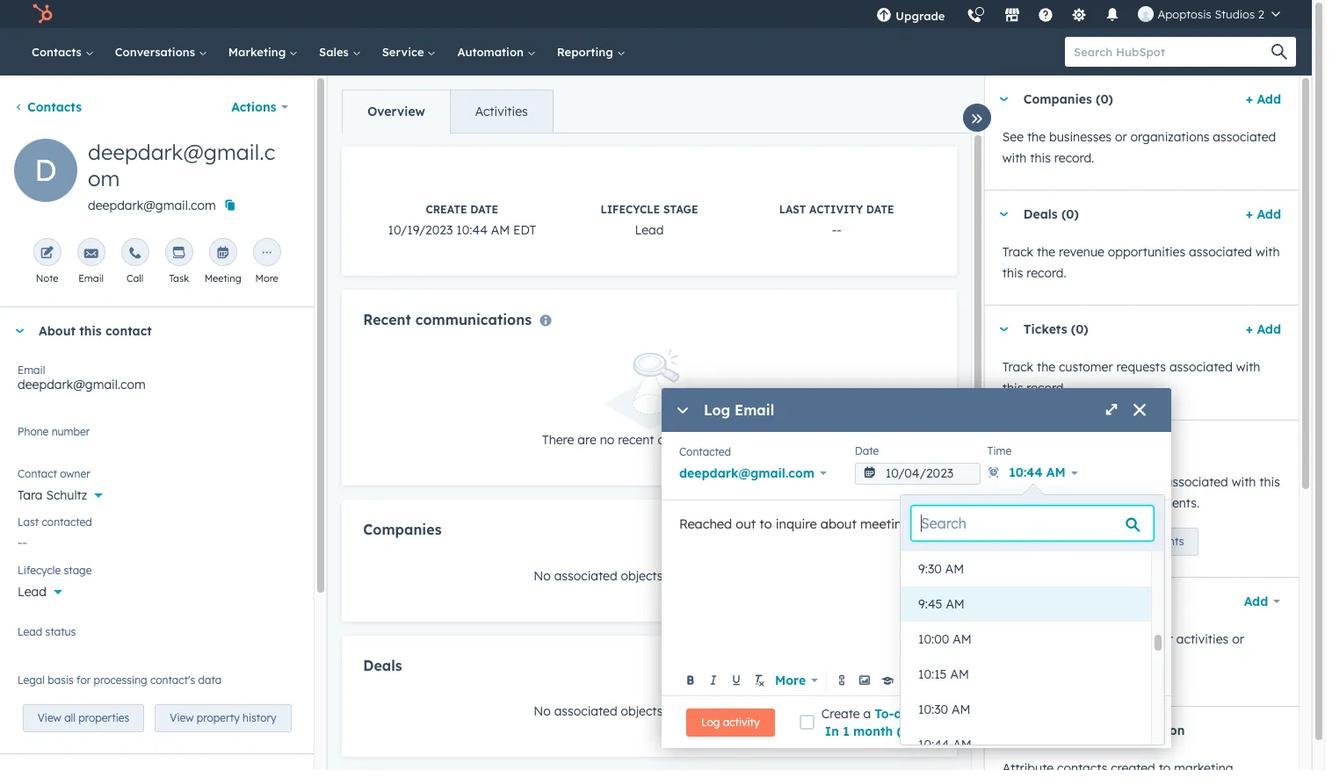 Task type: locate. For each thing, give the bounding box(es) containing it.
1 vertical spatial contacts
[[27, 99, 82, 115]]

last left activity
[[779, 203, 806, 216]]

1 vertical spatial +
[[1246, 207, 1254, 222]]

record. inside the see the files attached to your activities or uploaded to this record.
[[1101, 653, 1141, 669]]

this
[[1031, 150, 1051, 166], [1003, 265, 1024, 281], [79, 323, 102, 339], [1003, 381, 1024, 396], [1260, 475, 1281, 491], [682, 568, 703, 584], [1076, 653, 1097, 669], [682, 704, 703, 720]]

add button for deals
[[877, 657, 936, 680]]

the down tickets
[[1037, 360, 1056, 375]]

about this contact button
[[0, 308, 296, 355]]

last inside last activity date --
[[779, 203, 806, 216]]

or inside the see the files attached to your activities or uploaded to this record.
[[1233, 632, 1245, 648]]

caret image for tickets
[[999, 327, 1010, 332]]

more image
[[260, 247, 274, 261]]

2 vertical spatial deepdark@gmail.com
[[680, 466, 815, 482]]

0 vertical spatial create
[[426, 203, 467, 216]]

lead for lead
[[18, 585, 46, 600]]

2 of from the top
[[667, 704, 679, 720]]

lead inside popup button
[[18, 585, 46, 600]]

tickets (0) button
[[985, 306, 1239, 353]]

overview
[[368, 104, 425, 120]]

marketing link
[[218, 28, 309, 76]]

lifecycle for lifecycle stage lead
[[601, 203, 660, 216]]

1 of from the top
[[667, 568, 679, 584]]

marketing
[[228, 45, 289, 59]]

3 + from the top
[[1246, 322, 1254, 338]]

menu containing apoptosis studios 2
[[866, 0, 1291, 34]]

0 horizontal spatial view
[[37, 712, 61, 725]]

up
[[1119, 535, 1132, 549], [1007, 706, 1022, 722]]

record. down the 'revenue'
[[1027, 265, 1067, 281]]

the left the 'revenue'
[[1037, 244, 1056, 260]]

1 vertical spatial exist.
[[735, 704, 765, 720]]

0 vertical spatial or
[[1115, 129, 1128, 145]]

caret image left companies (0)
[[999, 97, 1010, 102]]

lifecycle
[[601, 203, 660, 216], [18, 564, 61, 578]]

deepdark@gmail.com down contacted on the right bottom of the page
[[680, 466, 815, 482]]

record. down businesses
[[1055, 150, 1095, 166]]

create up 1 at right bottom
[[822, 706, 860, 722]]

10:44 am down 'task' at the bottom of the page
[[919, 738, 972, 753]]

task image
[[172, 247, 186, 261]]

1 exist. from the top
[[735, 568, 765, 584]]

deepdark@gmail.com
[[88, 198, 216, 214], [18, 377, 146, 393], [680, 466, 815, 482]]

2 no from the top
[[534, 704, 551, 720]]

expand dialog image
[[1105, 404, 1119, 418]]

navigation
[[342, 90, 554, 134]]

+ for track the revenue opportunities associated with this record.
[[1246, 207, 1254, 222]]

0 horizontal spatial 10:44
[[456, 222, 488, 238]]

exist. for companies
[[735, 568, 765, 584]]

note
[[36, 273, 58, 285]]

close dialog image
[[1133, 404, 1147, 418]]

create up 10/19/2023
[[426, 203, 467, 216]]

with for collect and track payments associated with this contact using hubspot payments.
[[1232, 475, 1257, 491]]

with inside track the revenue opportunities associated with this record.
[[1256, 244, 1280, 260]]

0 horizontal spatial contact
[[18, 468, 57, 481]]

1 vertical spatial more
[[775, 673, 806, 689]]

companies inside dropdown button
[[1024, 91, 1093, 107]]

1 add button from the top
[[877, 522, 936, 545]]

+ add button for track the revenue opportunities associated with this record.
[[1246, 204, 1282, 225]]

with inside see the businesses or organizations associated with this record.
[[1003, 150, 1027, 166]]

am right 10:15
[[951, 667, 970, 683]]

0 vertical spatial email
[[78, 273, 104, 285]]

2 horizontal spatial 10:44
[[1009, 465, 1043, 481]]

0 horizontal spatial up
[[1007, 706, 1022, 722]]

2 exist. from the top
[[735, 704, 765, 720]]

3 + add button from the top
[[1246, 319, 1282, 340]]

caret image inside about this contact dropdown button
[[14, 329, 25, 334]]

caret image
[[999, 212, 1010, 217], [999, 600, 1010, 604]]

1 vertical spatial contacts link
[[14, 99, 82, 115]]

10:30 am button
[[901, 693, 1152, 728]]

marketplaces button
[[995, 0, 1032, 28]]

the
[[1028, 129, 1046, 145], [1037, 244, 1056, 260], [1037, 360, 1056, 375], [1028, 632, 1046, 648]]

0 horizontal spatial more
[[255, 273, 278, 285]]

deals for deals
[[363, 657, 402, 675]]

companies for companies
[[363, 521, 442, 539]]

0 horizontal spatial 10:44 am
[[919, 738, 972, 753]]

add button
[[1233, 585, 1282, 620]]

the up uploaded
[[1028, 632, 1046, 648]]

0 vertical spatial + add
[[1246, 91, 1282, 107]]

1 vertical spatial email
[[18, 364, 45, 377]]

am right 'task' at the bottom of the page
[[952, 702, 971, 718]]

1 vertical spatial contact
[[1024, 723, 1072, 739]]

am right "10:00"
[[953, 632, 972, 648]]

1 vertical spatial track
[[1003, 360, 1034, 375]]

email up communications.
[[735, 402, 775, 419]]

0 horizontal spatial companies
[[363, 521, 442, 539]]

apoptosis studios 2
[[1158, 7, 1265, 21]]

see inside see the businesses or organizations associated with this record.
[[1003, 129, 1024, 145]]

with inside collect and track payments associated with this contact using hubspot payments.
[[1232, 475, 1257, 491]]

0 horizontal spatial deals
[[363, 657, 402, 675]]

1 vertical spatial see
[[1003, 632, 1024, 648]]

contacts link
[[21, 28, 104, 76], [14, 99, 82, 115]]

0 horizontal spatial create
[[426, 203, 467, 216]]

1 objects from the top
[[621, 568, 663, 584]]

10:00 am
[[919, 632, 972, 648]]

call image
[[128, 247, 142, 261]]

type for deals
[[706, 704, 732, 720]]

10:30
[[919, 702, 949, 718]]

create for a
[[822, 706, 860, 722]]

do
[[894, 706, 910, 722]]

caret image for companies
[[999, 97, 1010, 102]]

9:45 am button
[[901, 587, 1152, 622]]

lead inside lifecycle stage lead
[[635, 222, 664, 238]]

am left track on the right bottom of the page
[[1047, 465, 1066, 481]]

this inside the see the files attached to your activities or uploaded to this record.
[[1076, 653, 1097, 669]]

0 vertical spatial contact
[[105, 323, 152, 339]]

files
[[1050, 632, 1073, 648]]

associated
[[1213, 129, 1277, 145], [1189, 244, 1253, 260], [1170, 360, 1233, 375], [1166, 475, 1229, 491], [554, 568, 618, 584], [554, 704, 618, 720]]

1 horizontal spatial deals
[[1024, 207, 1058, 222]]

view for view property history
[[170, 712, 194, 725]]

create inside create date 10/19/2023 10:44 am edt
[[426, 203, 467, 216]]

1 vertical spatial + add button
[[1246, 204, 1282, 225]]

add button up 9:30
[[877, 522, 936, 545]]

log inside log activity button
[[701, 716, 720, 729]]

1 horizontal spatial companies
[[1024, 91, 1093, 107]]

grid grid
[[901, 552, 1165, 763]]

caret image for deals (0)
[[999, 212, 1010, 217]]

0 vertical spatial last
[[779, 203, 806, 216]]

add button for companies
[[877, 522, 936, 545]]

2 track from the top
[[1003, 360, 1034, 375]]

customer
[[1059, 360, 1114, 375]]

last for last activity date --
[[779, 203, 806, 216]]

record. inside see the businesses or organizations associated with this record.
[[1055, 150, 1095, 166]]

1 horizontal spatial view
[[170, 712, 194, 725]]

1 no from the top
[[534, 568, 551, 584]]

0 vertical spatial see
[[1003, 129, 1024, 145]]

0 vertical spatial of
[[667, 568, 679, 584]]

deepdark@gmail.com inside deepdark@gmail.com 'popup button'
[[680, 466, 815, 482]]

see down companies (0)
[[1003, 129, 1024, 145]]

contact down call
[[105, 323, 152, 339]]

caret image inside companies (0) dropdown button
[[999, 97, 1010, 102]]

see up uploaded
[[1003, 632, 1024, 648]]

am down task to follow up
[[953, 738, 972, 753]]

1 see from the top
[[1003, 129, 1024, 145]]

view left all
[[37, 712, 61, 725]]

contact down collect at the bottom right of the page
[[1003, 496, 1047, 512]]

set up payments link
[[1085, 528, 1199, 556]]

0 horizontal spatial email
[[18, 364, 45, 377]]

log left activity
[[701, 716, 720, 729]]

upgrade
[[896, 9, 945, 23]]

1 vertical spatial deals
[[363, 657, 402, 675]]

track inside track the revenue opportunities associated with this record.
[[1003, 244, 1034, 260]]

2 caret image from the top
[[999, 600, 1010, 604]]

caret image inside deals (0) dropdown button
[[999, 212, 1010, 217]]

1 horizontal spatial 10:44 am
[[1009, 465, 1066, 481]]

in
[[825, 724, 839, 740]]

0 vertical spatial exist.
[[735, 568, 765, 584]]

1 vertical spatial + add
[[1246, 207, 1282, 222]]

2 + from the top
[[1246, 207, 1254, 222]]

1 vertical spatial 10:44
[[1009, 465, 1043, 481]]

caret image left tickets
[[999, 327, 1010, 332]]

2 type from the top
[[706, 704, 732, 720]]

10:00 am button
[[901, 622, 1152, 658]]

more button
[[772, 669, 822, 693]]

create a
[[822, 706, 875, 722]]

contact inside collect and track payments associated with this contact using hubspot payments.
[[1003, 496, 1047, 512]]

0 vertical spatial objects
[[621, 568, 663, 584]]

notifications button
[[1098, 0, 1128, 28]]

lead down stage
[[635, 222, 664, 238]]

2 vertical spatial 10:44
[[919, 738, 950, 753]]

service link
[[372, 28, 447, 76]]

1 horizontal spatial 10:44
[[919, 738, 950, 753]]

last down tara
[[18, 516, 39, 529]]

status
[[45, 626, 76, 639]]

0 vertical spatial type
[[706, 568, 732, 584]]

follow
[[969, 706, 1003, 722]]

0 vertical spatial payments
[[1104, 475, 1162, 491]]

caret image inside attachments dropdown button
[[999, 600, 1010, 604]]

(0) for deals (0)
[[1062, 207, 1079, 222]]

(0) up businesses
[[1096, 91, 1114, 107]]

lead down lifecycle stage
[[18, 585, 46, 600]]

1 vertical spatial or
[[1233, 632, 1245, 648]]

the inside see the businesses or organizations associated with this record.
[[1028, 129, 1046, 145]]

10:44 left "and"
[[1009, 465, 1043, 481]]

track the revenue opportunities associated with this record.
[[1003, 244, 1280, 281]]

with inside track the customer requests associated with this record.
[[1237, 360, 1261, 375]]

communications.
[[658, 433, 757, 448]]

caret image up 10:44 am dropdown button
[[999, 443, 1010, 447]]

contact create attribution button
[[985, 708, 1282, 755]]

payments up hubspot
[[1104, 475, 1162, 491]]

email image
[[84, 247, 98, 261]]

3 + add from the top
[[1246, 322, 1282, 338]]

hubspot
[[1085, 496, 1136, 512]]

am for the 10:00 am button at the bottom
[[953, 632, 972, 648]]

record. inside track the revenue opportunities associated with this record.
[[1027, 265, 1067, 281]]

Search search field
[[912, 506, 1154, 542]]

caret image inside tickets (0) 'dropdown button'
[[999, 327, 1010, 332]]

email for email
[[78, 273, 104, 285]]

0 vertical spatial 10:44 am
[[1009, 465, 1066, 481]]

1 vertical spatial caret image
[[999, 600, 1010, 604]]

2 objects from the top
[[621, 704, 663, 720]]

1 horizontal spatial contact
[[1003, 496, 1047, 512]]

2 vertical spatial (0)
[[1071, 322, 1089, 338]]

2 see from the top
[[1003, 632, 1024, 648]]

attachments button
[[985, 578, 1226, 626]]

lead left status
[[18, 626, 42, 639]]

(0) up the 'revenue'
[[1062, 207, 1079, 222]]

or down companies (0) dropdown button
[[1115, 129, 1128, 145]]

log email
[[704, 402, 775, 419]]

1 horizontal spatial create
[[822, 706, 860, 722]]

meeting image
[[216, 247, 230, 261]]

phone
[[18, 425, 49, 439]]

10/19/2023
[[388, 222, 453, 238]]

with for track the revenue opportunities associated with this record.
[[1256, 244, 1280, 260]]

caret image left about
[[14, 329, 25, 334]]

am right 9:30
[[946, 562, 965, 578]]

contact for contact create attribution
[[1024, 723, 1072, 739]]

1 vertical spatial create
[[822, 706, 860, 722]]

0 vertical spatial companies
[[1024, 91, 1093, 107]]

+ for see the businesses or organizations associated with this record.
[[1246, 91, 1254, 107]]

contact inside dropdown button
[[1024, 723, 1072, 739]]

help image
[[1039, 8, 1054, 24]]

for
[[77, 674, 91, 687]]

record. down attached in the right bottom of the page
[[1101, 653, 1141, 669]]

deals inside dropdown button
[[1024, 207, 1058, 222]]

0 horizontal spatial lifecycle
[[18, 564, 61, 578]]

2 + add button from the top
[[1246, 204, 1282, 225]]

search image
[[1272, 44, 1288, 60]]

automation
[[458, 45, 527, 59]]

email inside the email deepdark@gmail.com
[[18, 364, 45, 377]]

10:44 am
[[1009, 465, 1066, 481], [919, 738, 972, 753]]

see inside the see the files attached to your activities or uploaded to this record.
[[1003, 632, 1024, 648]]

owner
[[60, 468, 90, 481]]

set up payments
[[1100, 535, 1184, 549]]

10:44 am inside 10:44 am button
[[919, 738, 972, 753]]

1 horizontal spatial up
[[1119, 535, 1132, 549]]

contact up tara
[[18, 468, 57, 481]]

about
[[821, 516, 857, 533]]

1 vertical spatial lifecycle
[[18, 564, 61, 578]]

+ for track the customer requests associated with this record.
[[1246, 322, 1254, 338]]

am left edt
[[491, 222, 510, 238]]

om
[[88, 165, 120, 192]]

navigation containing overview
[[342, 90, 554, 134]]

payments down payments.
[[1135, 535, 1184, 549]]

task to follow up
[[922, 706, 1022, 722]]

10:00
[[919, 632, 950, 648]]

log up communications.
[[704, 402, 731, 419]]

0 vertical spatial lifecycle
[[601, 203, 660, 216]]

1 vertical spatial log
[[701, 716, 720, 729]]

add button down "10:00"
[[877, 657, 936, 680]]

0 vertical spatial + add button
[[1246, 89, 1282, 110]]

of
[[667, 568, 679, 584], [667, 704, 679, 720]]

1 + add from the top
[[1246, 91, 1282, 107]]

1 vertical spatial last
[[18, 516, 39, 529]]

+
[[1246, 91, 1254, 107], [1246, 207, 1254, 222], [1246, 322, 1254, 338]]

email down email "image"
[[78, 273, 104, 285]]

0 horizontal spatial contact
[[105, 323, 152, 339]]

lifecycle inside lifecycle stage lead
[[601, 203, 660, 216]]

0 vertical spatial 10:44
[[456, 222, 488, 238]]

date inside create date 10/19/2023 10:44 am edt
[[471, 203, 499, 216]]

2 add button from the top
[[877, 657, 936, 680]]

activities
[[1177, 632, 1229, 648]]

see
[[1003, 129, 1024, 145], [1003, 632, 1024, 648]]

deepdark@gmail.com up number
[[18, 377, 146, 393]]

1 horizontal spatial more
[[775, 673, 806, 689]]

0 vertical spatial (0)
[[1096, 91, 1114, 107]]

am for 9:30 am button
[[946, 562, 965, 578]]

track the customer requests associated with this record.
[[1003, 360, 1261, 396]]

marketplaces image
[[1005, 8, 1021, 24]]

am right 9:45
[[946, 597, 965, 613]]

1 horizontal spatial lifecycle
[[601, 203, 660, 216]]

create
[[1076, 723, 1115, 739]]

of for companies
[[667, 568, 679, 584]]

1 vertical spatial objects
[[621, 704, 663, 720]]

+ add for track the customer requests associated with this record.
[[1246, 322, 1282, 338]]

contact left create
[[1024, 723, 1072, 739]]

0 vertical spatial track
[[1003, 244, 1034, 260]]

associated inside collect and track payments associated with this contact using hubspot payments.
[[1166, 475, 1229, 491]]

this inside track the revenue opportunities associated with this record.
[[1003, 265, 1024, 281]]

0 vertical spatial up
[[1119, 535, 1132, 549]]

+ add for track the revenue opportunities associated with this record.
[[1246, 207, 1282, 222]]

2 vertical spatial email
[[735, 402, 775, 419]]

am for '10:15 am' button
[[951, 667, 970, 683]]

+ add button for see the businesses or organizations associated with this record.
[[1246, 89, 1282, 110]]

am
[[491, 222, 510, 238], [1047, 465, 1066, 481], [946, 562, 965, 578], [946, 597, 965, 613], [953, 632, 972, 648], [951, 667, 970, 683], [952, 702, 971, 718], [953, 738, 972, 753]]

exist. for deals
[[735, 704, 765, 720]]

times
[[920, 516, 953, 533]]

0 horizontal spatial last
[[18, 516, 39, 529]]

with for track the customer requests associated with this record.
[[1237, 360, 1261, 375]]

am inside button
[[946, 562, 965, 578]]

caret image left deals (0) at the right of page
[[999, 212, 1010, 217]]

(0) inside deals (0) dropdown button
[[1062, 207, 1079, 222]]

+ add
[[1246, 91, 1282, 107], [1246, 207, 1282, 222], [1246, 322, 1282, 338]]

(0) inside companies (0) dropdown button
[[1096, 91, 1114, 107]]

(0) inside tickets (0) 'dropdown button'
[[1071, 322, 1089, 338]]

Phone number text field
[[18, 423, 296, 458]]

activities link
[[450, 91, 553, 133]]

activity
[[810, 203, 863, 216]]

up right follow
[[1007, 706, 1022, 722]]

requests
[[1117, 360, 1166, 375]]

0 vertical spatial contact
[[18, 468, 57, 481]]

the inside track the revenue opportunities associated with this record.
[[1037, 244, 1056, 260]]

1 + from the top
[[1246, 91, 1254, 107]]

settings image
[[1072, 8, 1088, 24]]

email down about
[[18, 364, 45, 377]]

record. down customer
[[1027, 381, 1067, 396]]

1 horizontal spatial contact
[[1024, 723, 1072, 739]]

(0) right tickets
[[1071, 322, 1089, 338]]

1 vertical spatial no
[[534, 704, 551, 720]]

1 vertical spatial (0)
[[1062, 207, 1079, 222]]

0 vertical spatial log
[[704, 402, 731, 419]]

2 horizontal spatial email
[[735, 402, 775, 419]]

1 vertical spatial 10:44 am
[[919, 738, 972, 753]]

out
[[736, 516, 756, 533]]

record. inside track the customer requests associated with this record.
[[1027, 381, 1067, 396]]

track inside track the customer requests associated with this record.
[[1003, 360, 1034, 375]]

0 vertical spatial deepdark@gmail.com
[[88, 198, 216, 214]]

the for revenue
[[1037, 244, 1056, 260]]

contact
[[18, 468, 57, 481], [1024, 723, 1072, 739]]

meetings
[[861, 516, 916, 533]]

1 type from the top
[[706, 568, 732, 584]]

0 horizontal spatial or
[[1115, 129, 1128, 145]]

1 + add button from the top
[[1246, 89, 1282, 110]]

Search HubSpot search field
[[1065, 37, 1281, 67]]

service
[[382, 45, 428, 59]]

opportunities
[[1108, 244, 1186, 260]]

9:30
[[919, 562, 942, 578]]

track down deals (0) at the right of page
[[1003, 244, 1034, 260]]

1 horizontal spatial email
[[78, 273, 104, 285]]

10:44 am up using
[[1009, 465, 1066, 481]]

0 vertical spatial deals
[[1024, 207, 1058, 222]]

10:44 right 10/19/2023
[[456, 222, 488, 238]]

menu
[[866, 0, 1291, 34]]

the inside track the customer requests associated with this record.
[[1037, 360, 1056, 375]]

the for businesses
[[1028, 129, 1046, 145]]

0 vertical spatial no associated objects of this type exist.
[[534, 568, 765, 584]]

2 no associated objects of this type exist. from the top
[[534, 704, 765, 720]]

1 vertical spatial lead
[[18, 585, 46, 600]]

log activity button
[[687, 709, 775, 737]]

associated inside track the customer requests associated with this record.
[[1170, 360, 1233, 375]]

create for date
[[426, 203, 467, 216]]

0 vertical spatial no
[[534, 568, 551, 584]]

track for track the customer requests associated with this record.
[[1003, 360, 1034, 375]]

1 vertical spatial payments
[[1135, 535, 1184, 549]]

more
[[255, 273, 278, 285], [775, 673, 806, 689]]

up right set
[[1119, 535, 1132, 549]]

caret image for attachments
[[999, 600, 1010, 604]]

2 vertical spatial + add button
[[1246, 319, 1282, 340]]

10:44
[[456, 222, 488, 238], [1009, 465, 1043, 481], [919, 738, 950, 753]]

objects for companies
[[621, 568, 663, 584]]

2 + add from the top
[[1246, 207, 1282, 222]]

10:44 inside create date 10/19/2023 10:44 am edt
[[456, 222, 488, 238]]

track down tickets
[[1003, 360, 1034, 375]]

Last contacted text field
[[18, 527, 296, 555]]

deepdark@gmail.com down deepdark@gmail.c om
[[88, 198, 216, 214]]

0 vertical spatial lead
[[635, 222, 664, 238]]

1 vertical spatial companies
[[363, 521, 442, 539]]

1 view from the left
[[37, 712, 61, 725]]

payments
[[1104, 475, 1162, 491], [1135, 535, 1184, 549]]

view left the property
[[170, 712, 194, 725]]

caret image for about
[[14, 329, 25, 334]]

no associated objects of this type exist. for deals
[[534, 704, 765, 720]]

the left businesses
[[1028, 129, 1046, 145]]

associated inside track the revenue opportunities associated with this record.
[[1189, 244, 1253, 260]]

month
[[854, 724, 893, 740]]

1 vertical spatial add button
[[877, 657, 936, 680]]

2 vertical spatial + add
[[1246, 322, 1282, 338]]

revenue
[[1059, 244, 1105, 260]]

1 no associated objects of this type exist. from the top
[[534, 568, 765, 584]]

view all properties
[[37, 712, 129, 725]]

1 caret image from the top
[[999, 212, 1010, 217]]

1 vertical spatial no associated objects of this type exist.
[[534, 704, 765, 720]]

1 vertical spatial type
[[706, 704, 732, 720]]

1 horizontal spatial or
[[1233, 632, 1245, 648]]

the inside the see the files attached to your activities or uploaded to this record.
[[1028, 632, 1046, 648]]

1 vertical spatial of
[[667, 704, 679, 720]]

2 view from the left
[[170, 712, 194, 725]]

or right activities
[[1233, 632, 1245, 648]]

objects
[[621, 568, 663, 584], [621, 704, 663, 720]]

objects for deals
[[621, 704, 663, 720]]

phone number
[[18, 425, 90, 439]]

time
[[988, 445, 1012, 458]]

1 vertical spatial contact
[[1003, 496, 1047, 512]]

create date 10/19/2023 10:44 am edt
[[388, 203, 536, 238]]

10:44 down 'task' at the bottom of the page
[[919, 738, 950, 753]]

caret image down 9:30 am button
[[999, 600, 1010, 604]]

caret image
[[999, 97, 1010, 102], [999, 327, 1010, 332], [14, 329, 25, 334], [999, 443, 1010, 447]]

this inside dropdown button
[[79, 323, 102, 339]]

the for customer
[[1037, 360, 1056, 375]]

deepdark@gmail.com button
[[680, 462, 827, 486]]

1 track from the top
[[1003, 244, 1034, 260]]

0 vertical spatial caret image
[[999, 212, 1010, 217]]

this inside track the customer requests associated with this record.
[[1003, 381, 1024, 396]]

2 vertical spatial lead
[[18, 626, 42, 639]]

1 horizontal spatial last
[[779, 203, 806, 216]]



Task type: describe. For each thing, give the bounding box(es) containing it.
reached out to inquire about meetings times
[[680, 516, 953, 533]]

email for email deepdark@gmail.com
[[18, 364, 45, 377]]

calling icon image
[[967, 9, 983, 25]]

edt
[[513, 222, 536, 238]]

apoptosis studios 2 button
[[1128, 0, 1291, 28]]

to left your
[[1132, 632, 1144, 648]]

meeting
[[204, 273, 241, 285]]

10:30 am
[[919, 702, 971, 718]]

studios
[[1215, 7, 1256, 21]]

using
[[1050, 496, 1082, 512]]

10:15 am button
[[901, 658, 1152, 693]]

recent
[[363, 311, 411, 329]]

10:44 am inside 10:44 am dropdown button
[[1009, 465, 1066, 481]]

(0) for companies (0)
[[1096, 91, 1114, 107]]

inquire
[[776, 516, 817, 533]]

automation link
[[447, 28, 547, 76]]

lifecycle stage
[[18, 564, 92, 578]]

add inside popup button
[[1244, 594, 1269, 610]]

tickets
[[1024, 322, 1068, 338]]

to down 'files'
[[1061, 653, 1073, 669]]

about this contact
[[39, 323, 152, 339]]

2 - from the left
[[837, 222, 842, 238]]

this inside see the businesses or organizations associated with this record.
[[1031, 150, 1051, 166]]

20)
[[970, 724, 989, 740]]

am inside dropdown button
[[1047, 465, 1066, 481]]

companies for companies (0)
[[1024, 91, 1093, 107]]

attached
[[1076, 632, 1129, 648]]

schultz
[[46, 488, 87, 504]]

tickets (0)
[[1024, 322, 1089, 338]]

task
[[169, 273, 189, 285]]

type for companies
[[706, 568, 732, 584]]

conversations link
[[104, 28, 218, 76]]

overview link
[[343, 91, 450, 133]]

task
[[926, 706, 950, 722]]

am inside create date 10/19/2023 10:44 am edt
[[491, 222, 510, 238]]

settings link
[[1061, 0, 1098, 28]]

collect
[[1003, 475, 1042, 491]]

to right out
[[760, 516, 772, 533]]

legal
[[18, 674, 45, 687]]

note image
[[40, 247, 54, 261]]

1 vertical spatial up
[[1007, 706, 1022, 722]]

number
[[52, 425, 90, 439]]

1 - from the left
[[832, 222, 837, 238]]

associated inside see the businesses or organizations associated with this record.
[[1213, 129, 1277, 145]]

9:30 am
[[919, 562, 965, 578]]

0 vertical spatial more
[[255, 273, 278, 285]]

0 vertical spatial contacts
[[32, 45, 85, 59]]

there are no recent communications.
[[542, 433, 757, 448]]

hubspot image
[[32, 4, 53, 25]]

of for deals
[[667, 704, 679, 720]]

last activity date --
[[779, 203, 895, 238]]

contact's
[[150, 674, 195, 687]]

see for see the files attached to your activities or uploaded to this record.
[[1003, 632, 1024, 648]]

lifecycle for lifecycle stage
[[18, 564, 61, 578]]

reached
[[680, 516, 732, 533]]

lead status
[[18, 626, 76, 639]]

10:44 am button
[[988, 461, 1078, 487]]

properties
[[79, 712, 129, 725]]

email deepdark@gmail.com
[[18, 364, 146, 393]]

(november
[[897, 724, 966, 740]]

the for files
[[1028, 632, 1046, 648]]

0 vertical spatial contacts link
[[21, 28, 104, 76]]

lifecycle stage lead
[[601, 203, 698, 238]]

to right 'task' at the bottom of the page
[[954, 706, 966, 722]]

this inside collect and track payments associated with this contact using hubspot payments.
[[1260, 475, 1281, 491]]

notifications image
[[1105, 8, 1121, 24]]

+ add for see the businesses or organizations associated with this record.
[[1246, 91, 1282, 107]]

last contacted
[[18, 516, 92, 529]]

or inside see the businesses or organizations associated with this record.
[[1115, 129, 1128, 145]]

apoptosis
[[1158, 7, 1212, 21]]

tara schultz
[[18, 488, 87, 504]]

reporting
[[557, 45, 617, 59]]

deepdark@gmail.c
[[88, 139, 275, 165]]

companies (0) button
[[985, 76, 1239, 123]]

conversations
[[115, 45, 199, 59]]

data
[[198, 674, 222, 687]]

10:44 inside dropdown button
[[1009, 465, 1043, 481]]

tara schultz button
[[18, 478, 296, 507]]

property
[[197, 712, 240, 725]]

recent
[[618, 433, 654, 448]]

MM/DD/YYYY text field
[[855, 463, 981, 485]]

view for view all properties
[[37, 712, 61, 725]]

track
[[1071, 475, 1101, 491]]

see for see the businesses or organizations associated with this record.
[[1003, 129, 1024, 145]]

last for last contacted
[[18, 516, 39, 529]]

there
[[542, 433, 574, 448]]

to-
[[875, 706, 894, 722]]

am for the 9:45 am button at right bottom
[[946, 597, 965, 613]]

recent communications
[[363, 311, 532, 329]]

(0) for tickets (0)
[[1071, 322, 1089, 338]]

no
[[600, 433, 615, 448]]

contact create attribution
[[1024, 723, 1185, 739]]

calling icon button
[[960, 2, 990, 27]]

lead for lead status
[[18, 626, 42, 639]]

call
[[127, 273, 143, 285]]

contacted
[[42, 516, 92, 529]]

organizations
[[1131, 129, 1210, 145]]

upgrade image
[[877, 8, 893, 24]]

no for companies
[[534, 568, 551, 584]]

payments.
[[1140, 496, 1200, 512]]

payments inside collect and track payments associated with this contact using hubspot payments.
[[1104, 475, 1162, 491]]

9:45 am
[[919, 597, 965, 613]]

date inside last activity date --
[[867, 203, 895, 216]]

am for 10:30 am button
[[952, 702, 971, 718]]

log for log activity
[[701, 716, 720, 729]]

2
[[1259, 7, 1265, 21]]

tara
[[18, 488, 43, 504]]

processing
[[94, 674, 147, 687]]

minimize dialog image
[[676, 404, 690, 418]]

1 vertical spatial deepdark@gmail.com
[[18, 377, 146, 393]]

collect and track payments associated with this contact using hubspot payments.
[[1003, 475, 1281, 512]]

1
[[843, 724, 850, 740]]

and
[[1045, 475, 1068, 491]]

basis
[[48, 674, 74, 687]]

log for log email
[[704, 402, 731, 419]]

track for track the revenue opportunities associated with this record.
[[1003, 244, 1034, 260]]

am for 10:44 am button
[[953, 738, 972, 753]]

+ add button for track the customer requests associated with this record.
[[1246, 319, 1282, 340]]

10:44 inside button
[[919, 738, 950, 753]]

log activity
[[701, 716, 760, 729]]

tara schultz image
[[1139, 6, 1155, 22]]

your
[[1148, 632, 1174, 648]]

see the files attached to your activities or uploaded to this record.
[[1003, 632, 1245, 669]]

contact inside dropdown button
[[105, 323, 152, 339]]

stage
[[64, 564, 92, 578]]

deals for deals (0)
[[1024, 207, 1058, 222]]

10:15 am
[[919, 667, 970, 683]]

more inside popup button
[[775, 673, 806, 689]]

actions button
[[220, 90, 300, 125]]

contact for contact owner
[[18, 468, 57, 481]]

help button
[[1032, 0, 1061, 28]]

no associated objects of this type exist. for companies
[[534, 568, 765, 584]]

contact owner
[[18, 468, 90, 481]]

no for deals
[[534, 704, 551, 720]]

history
[[243, 712, 277, 725]]



Task type: vqa. For each thing, say whether or not it's contained in the screenshot.


